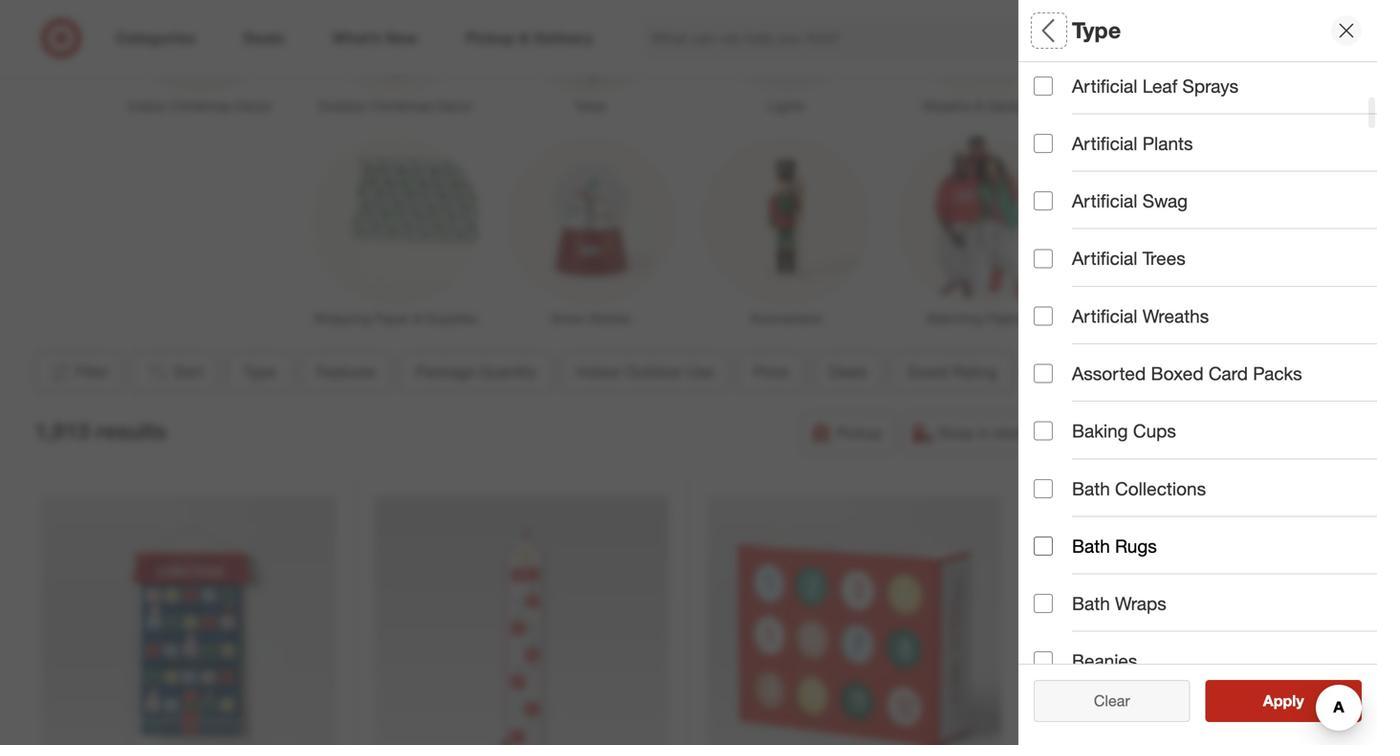 Task type: describe. For each thing, give the bounding box(es) containing it.
shop
[[938, 424, 975, 443]]

decor for outdoor christmas decor
[[437, 98, 473, 114]]

card
[[1209, 363, 1249, 385]]

0 horizontal spatial price
[[754, 363, 789, 381]]

0 horizontal spatial quantity
[[479, 363, 537, 381]]

type button inside all filters dialog
[[1034, 62, 1378, 129]]

0 vertical spatial package quantity button
[[1034, 196, 1378, 263]]

outdoor christmas decor link
[[298, 0, 493, 116]]

0 vertical spatial rating
[[953, 363, 997, 381]]

Bath Wraps checkbox
[[1034, 594, 1053, 613]]

beanies
[[1073, 650, 1138, 672]]

all filters
[[1034, 17, 1126, 44]]

pajamas
[[986, 310, 1037, 327]]

paper
[[374, 310, 410, 327]]

2 vertical spatial outdoor
[[626, 363, 683, 381]]

1 vertical spatial type button
[[228, 351, 293, 393]]

bath rugs
[[1073, 535, 1157, 557]]

filter
[[76, 363, 109, 381]]

type inside type dialog
[[1073, 17, 1122, 44]]

wreaths inside type dialog
[[1143, 305, 1210, 327]]

results for 1,913 results
[[96, 418, 167, 445]]

same day delivery
[[1085, 424, 1215, 443]]

wraps
[[1116, 593, 1167, 615]]

Bath Collections checkbox
[[1034, 479, 1053, 498]]

0 horizontal spatial trees
[[575, 98, 607, 114]]

1,913 results
[[34, 418, 167, 445]]

type inside all filters dialog
[[1034, 82, 1075, 104]]

1 vertical spatial indoor outdoor use
[[577, 363, 714, 381]]

1,913
[[34, 418, 90, 445]]

christmas for indoor
[[171, 98, 232, 114]]

artificial for artificial wreaths
[[1073, 305, 1138, 327]]

ornaments link
[[1080, 0, 1275, 116]]

same day delivery button
[[1050, 412, 1227, 455]]

matching pajamas link
[[884, 133, 1080, 328]]

garlands
[[987, 98, 1042, 114]]

0 vertical spatial guest rating
[[908, 363, 997, 381]]

use inside all filters dialog
[[1172, 283, 1206, 305]]

outdoor inside outdoor christmas decor link
[[318, 98, 368, 114]]

Assorted Boxed Card Packs checkbox
[[1034, 364, 1053, 383]]

guest rating inside all filters dialog
[[1034, 484, 1147, 506]]

outdoor christmas decor
[[318, 98, 473, 114]]

artificial plants
[[1073, 132, 1194, 154]]

all
[[1125, 692, 1140, 710]]

trees inside type dialog
[[1143, 248, 1186, 270]]

Beanies checkbox
[[1034, 652, 1053, 671]]

type dialog
[[1019, 0, 1378, 745]]

clear all button
[[1034, 680, 1191, 722]]

Artificial Wreaths checkbox
[[1034, 307, 1053, 326]]

plants
[[1143, 132, 1194, 154]]

package inside all filters dialog
[[1034, 216, 1109, 238]]

clear for clear all
[[1085, 692, 1121, 710]]

1 vertical spatial theme button
[[1034, 531, 1378, 598]]

lights link
[[689, 0, 884, 116]]

1 horizontal spatial deals button
[[1034, 397, 1378, 464]]

cups
[[1134, 420, 1177, 442]]

artificial swag
[[1073, 190, 1188, 212]]

What can we help you find? suggestions appear below search field
[[640, 17, 1117, 59]]

color
[[1034, 618, 1081, 640]]

nutcrackers link
[[689, 133, 884, 328]]

pickup button
[[801, 412, 895, 455]]

price button inside all filters dialog
[[1034, 330, 1378, 397]]

snow globes
[[551, 310, 631, 327]]

search button
[[1103, 17, 1149, 63]]

swag
[[1143, 190, 1188, 212]]

supplies
[[426, 310, 478, 327]]

0 horizontal spatial &
[[414, 310, 422, 327]]

clear all
[[1085, 692, 1140, 710]]

christmas for outdoor
[[372, 98, 433, 114]]

collections
[[1116, 478, 1207, 500]]

Bath Rugs checkbox
[[1034, 537, 1053, 556]]

0 vertical spatial wreaths
[[923, 98, 972, 114]]

clear for clear
[[1094, 692, 1131, 710]]

artificial leaf sprays
[[1073, 75, 1239, 97]]

apply
[[1264, 692, 1305, 710]]

rugs
[[1116, 535, 1157, 557]]

artificial for artificial trees
[[1073, 248, 1138, 270]]

0 horizontal spatial guest
[[908, 363, 949, 381]]

globes
[[588, 310, 631, 327]]

0 horizontal spatial package quantity
[[416, 363, 537, 381]]

wrapping paper & supplies
[[313, 310, 478, 327]]

1 vertical spatial features
[[317, 363, 376, 381]]

indoor christmas decor
[[128, 98, 272, 114]]

wreaths & garlands
[[923, 98, 1042, 114]]



Task type: vqa. For each thing, say whether or not it's contained in the screenshot.
the bath rugs
yes



Task type: locate. For each thing, give the bounding box(es) containing it.
0 horizontal spatial indoor outdoor use button
[[561, 351, 730, 393]]

guest rating button down matching
[[892, 351, 1014, 393]]

Artificial Trees checkbox
[[1034, 249, 1053, 268]]

0 vertical spatial guest
[[908, 363, 949, 381]]

0 vertical spatial results
[[96, 418, 167, 445]]

0 horizontal spatial rating
[[953, 363, 997, 381]]

1 horizontal spatial results
[[1275, 692, 1325, 710]]

3 artificial from the top
[[1073, 190, 1138, 212]]

1 vertical spatial package
[[416, 363, 475, 381]]

decor
[[236, 98, 272, 114], [437, 98, 473, 114]]

2 vertical spatial indoor
[[577, 363, 622, 381]]

1 horizontal spatial christmas
[[372, 98, 433, 114]]

artificial for artificial plants
[[1073, 132, 1138, 154]]

48" fabric hanging christmas advent calendar with gingerbread man counter white - wondershop™ image
[[375, 496, 669, 745], [375, 496, 669, 745]]

search
[[1103, 31, 1149, 49]]

1 horizontal spatial quantity
[[1114, 216, 1188, 238]]

artificial trees
[[1073, 248, 1186, 270]]

2 artificial from the top
[[1073, 132, 1138, 154]]

0 vertical spatial type
[[1073, 17, 1122, 44]]

1 christmas from the left
[[171, 98, 232, 114]]

sprays
[[1183, 75, 1239, 97]]

1 vertical spatial theme
[[1034, 551, 1093, 573]]

indoor outdoor use button up 'assorted boxed card packs'
[[1034, 263, 1378, 330]]

package
[[1034, 216, 1109, 238], [416, 363, 475, 381]]

1 clear from the left
[[1085, 692, 1121, 710]]

store
[[995, 424, 1030, 443]]

type right "all"
[[1073, 17, 1122, 44]]

bath wraps
[[1073, 593, 1167, 615]]

price
[[1034, 350, 1079, 372], [754, 363, 789, 381]]

2 horizontal spatial outdoor
[[1095, 283, 1167, 305]]

1 bath from the top
[[1073, 478, 1111, 500]]

apply button
[[1206, 680, 1362, 722]]

artificial right artificial plants option
[[1073, 132, 1138, 154]]

features down wrapping
[[317, 363, 376, 381]]

0 vertical spatial indoor outdoor use button
[[1034, 263, 1378, 330]]

artificial wreaths
[[1073, 305, 1210, 327]]

Baking Cups checkbox
[[1034, 422, 1053, 441]]

boxed
[[1152, 363, 1204, 385]]

1 vertical spatial rating
[[1090, 484, 1147, 506]]

guest rating
[[908, 363, 997, 381], [1034, 484, 1147, 506]]

1 vertical spatial features button
[[300, 351, 392, 393]]

package quantity down supplies
[[416, 363, 537, 381]]

guest up bath rugs option
[[1034, 484, 1085, 506]]

1 horizontal spatial deals
[[1034, 417, 1083, 439]]

& right paper
[[414, 310, 422, 327]]

results for see results
[[1275, 692, 1325, 710]]

theme button down collections
[[1034, 531, 1378, 598]]

all
[[1034, 17, 1061, 44]]

see results button
[[1206, 680, 1362, 722]]

1 horizontal spatial features button
[[1034, 129, 1378, 196]]

features button down wrapping
[[300, 351, 392, 393]]

1 horizontal spatial &
[[975, 98, 984, 114]]

bath up color in the bottom of the page
[[1073, 593, 1111, 615]]

guest rating up bath rugs
[[1034, 484, 1147, 506]]

1 artificial from the top
[[1073, 75, 1138, 97]]

1 horizontal spatial price button
[[1034, 330, 1378, 397]]

price down artificial wreaths option
[[1034, 350, 1079, 372]]

1 horizontal spatial package quantity button
[[1034, 196, 1378, 263]]

artificial right the artificial trees checkbox
[[1073, 248, 1138, 270]]

1 horizontal spatial guest rating button
[[1034, 464, 1378, 531]]

artificial left swag
[[1073, 190, 1138, 212]]

features button
[[1034, 129, 1378, 196], [300, 351, 392, 393]]

results
[[96, 418, 167, 445], [1275, 692, 1325, 710]]

sort
[[174, 363, 204, 381]]

1 horizontal spatial type button
[[1034, 62, 1378, 129]]

1 horizontal spatial indoor outdoor use button
[[1034, 263, 1378, 330]]

christmas
[[171, 98, 232, 114], [372, 98, 433, 114]]

see results
[[1244, 692, 1325, 710]]

1 vertical spatial wreaths
[[1143, 305, 1210, 327]]

clear
[[1085, 692, 1121, 710], [1094, 692, 1131, 710]]

Artificial Leaf Sprays checkbox
[[1034, 76, 1053, 96]]

guest rating button inside all filters dialog
[[1034, 464, 1378, 531]]

1 vertical spatial quantity
[[479, 363, 537, 381]]

in
[[979, 424, 991, 443]]

clear down the beanies
[[1094, 692, 1131, 710]]

all filters dialog
[[1019, 0, 1378, 745]]

price inside all filters dialog
[[1034, 350, 1079, 372]]

1 vertical spatial indoor outdoor use button
[[561, 351, 730, 393]]

indoor christmas decor link
[[102, 0, 298, 116]]

package down "artificial swag" checkbox
[[1034, 216, 1109, 238]]

results right see
[[1275, 692, 1325, 710]]

1 horizontal spatial trees
[[1143, 248, 1186, 270]]

artificial
[[1073, 75, 1138, 97], [1073, 132, 1138, 154], [1073, 190, 1138, 212], [1073, 248, 1138, 270], [1073, 305, 1138, 327]]

rating
[[953, 363, 997, 381], [1090, 484, 1147, 506]]

&
[[975, 98, 984, 114], [414, 310, 422, 327]]

features inside all filters dialog
[[1034, 149, 1109, 171]]

type button
[[1034, 62, 1378, 129], [228, 351, 293, 393]]

1 horizontal spatial guest
[[1034, 484, 1085, 506]]

wrapping
[[313, 310, 371, 327]]

0 horizontal spatial type button
[[228, 351, 293, 393]]

type
[[1073, 17, 1122, 44], [1034, 82, 1075, 104], [244, 363, 276, 381]]

21" fabric 'days 'til christmas' hanging advent calendar blue/red - wondershop™ image
[[42, 496, 336, 745], [42, 496, 336, 745]]

package quantity down artificial swag
[[1034, 216, 1188, 238]]

type up artificial plants option
[[1034, 82, 1075, 104]]

guest rating down matching
[[908, 363, 997, 381]]

18.78" battery operated lit 'sleeps 'til christmas' wood countdown sign cream - wondershop™ image
[[1040, 496, 1336, 745], [1040, 496, 1336, 745]]

0 horizontal spatial guest rating button
[[892, 351, 1014, 393]]

day
[[1129, 424, 1155, 443]]

matching pajamas
[[927, 310, 1037, 327]]

1 horizontal spatial outdoor
[[626, 363, 683, 381]]

delivery
[[1160, 424, 1215, 443]]

price down nutcrackers
[[754, 363, 789, 381]]

0 horizontal spatial indoor
[[128, 98, 167, 114]]

indoor outdoor use button down the globes
[[561, 351, 730, 393]]

1 horizontal spatial package
[[1034, 216, 1109, 238]]

features button down ornaments
[[1034, 129, 1378, 196]]

deals inside all filters dialog
[[1034, 417, 1083, 439]]

ornaments
[[1144, 98, 1211, 114]]

bath right bath collections option
[[1073, 478, 1111, 500]]

indoor outdoor use inside all filters dialog
[[1034, 283, 1206, 305]]

shop in store button
[[903, 412, 1042, 455]]

1 vertical spatial type
[[1034, 82, 1075, 104]]

wreaths
[[923, 98, 972, 114], [1143, 305, 1210, 327]]

baking cups
[[1073, 420, 1177, 442]]

results inside see results 'button'
[[1275, 692, 1325, 710]]

shop in store
[[938, 424, 1030, 443]]

see
[[1244, 692, 1271, 710]]

sort button
[[131, 351, 220, 393]]

Artificial Swag checkbox
[[1034, 191, 1053, 211]]

outdoor inside all filters dialog
[[1095, 283, 1167, 305]]

4 artificial from the top
[[1073, 248, 1138, 270]]

0 vertical spatial guest rating button
[[892, 351, 1014, 393]]

theme up bath wraps checkbox in the bottom right of the page
[[1034, 551, 1093, 573]]

outdoor
[[318, 98, 368, 114], [1095, 283, 1167, 305], [626, 363, 683, 381]]

& left garlands on the right top of the page
[[975, 98, 984, 114]]

clear inside all filters dialog
[[1085, 692, 1121, 710]]

wreaths & garlands link
[[884, 0, 1080, 116]]

package quantity button
[[1034, 196, 1378, 263], [400, 351, 553, 393]]

0 horizontal spatial outdoor
[[318, 98, 368, 114]]

1 horizontal spatial wreaths
[[1143, 305, 1210, 327]]

0 vertical spatial package quantity
[[1034, 216, 1188, 238]]

1 horizontal spatial indoor
[[577, 363, 622, 381]]

baking
[[1073, 420, 1129, 442]]

artificial down search button
[[1073, 75, 1138, 97]]

2 horizontal spatial indoor
[[1034, 283, 1090, 305]]

type right sort at the left
[[244, 363, 276, 381]]

rating inside all filters dialog
[[1090, 484, 1147, 506]]

filters
[[1067, 17, 1126, 44]]

clear left all
[[1085, 692, 1121, 710]]

packs
[[1254, 363, 1303, 385]]

0 horizontal spatial use
[[687, 363, 714, 381]]

deals left same
[[1034, 417, 1083, 439]]

artificial for artificial swag
[[1073, 190, 1138, 212]]

1 vertical spatial outdoor
[[1095, 283, 1167, 305]]

1 vertical spatial use
[[687, 363, 714, 381]]

wreaths left garlands on the right top of the page
[[923, 98, 972, 114]]

trees link
[[493, 0, 689, 116]]

guest
[[908, 363, 949, 381], [1034, 484, 1085, 506]]

1 vertical spatial &
[[414, 310, 422, 327]]

bath left "rugs"
[[1073, 535, 1111, 557]]

quantity
[[1114, 216, 1188, 238], [479, 363, 537, 381]]

2 clear from the left
[[1094, 692, 1131, 710]]

filter button
[[34, 351, 124, 393]]

indoor outdoor use button
[[1034, 263, 1378, 330], [561, 351, 730, 393]]

1 vertical spatial bath
[[1073, 535, 1111, 557]]

indoor
[[128, 98, 167, 114], [1034, 283, 1090, 305], [577, 363, 622, 381]]

guest rating button
[[892, 351, 1014, 393], [1034, 464, 1378, 531]]

color button
[[1034, 598, 1378, 665]]

0 vertical spatial bath
[[1073, 478, 1111, 500]]

1 vertical spatial indoor
[[1034, 283, 1090, 305]]

theme button down artificial wreaths option
[[1021, 351, 1101, 393]]

0 vertical spatial type button
[[1034, 62, 1378, 129]]

0 horizontal spatial features button
[[300, 351, 392, 393]]

package down supplies
[[416, 363, 475, 381]]

3 bath from the top
[[1073, 593, 1111, 615]]

0 horizontal spatial deals
[[829, 363, 868, 381]]

1 vertical spatial trees
[[1143, 248, 1186, 270]]

features up "artificial swag" checkbox
[[1034, 149, 1109, 171]]

wreaths up the boxed
[[1143, 305, 1210, 327]]

bath
[[1073, 478, 1111, 500], [1073, 535, 1111, 557], [1073, 593, 1111, 615]]

guest rating button down delivery
[[1034, 464, 1378, 531]]

0 vertical spatial features
[[1034, 149, 1109, 171]]

bath for bath wraps
[[1073, 593, 1111, 615]]

trees
[[575, 98, 607, 114], [1143, 248, 1186, 270]]

rating down matching pajamas
[[953, 363, 997, 381]]

0 horizontal spatial package quantity button
[[400, 351, 553, 393]]

indoor outdoor use
[[1034, 283, 1206, 305], [577, 363, 714, 381]]

0 vertical spatial deals button
[[813, 351, 884, 393]]

theme button
[[1021, 351, 1101, 393], [1034, 531, 1378, 598]]

quantity inside all filters dialog
[[1114, 216, 1188, 238]]

matching
[[927, 310, 983, 327]]

assorted boxed card packs
[[1073, 363, 1303, 385]]

price button
[[1034, 330, 1378, 397], [738, 351, 805, 393]]

1 vertical spatial guest rating
[[1034, 484, 1147, 506]]

0 horizontal spatial decor
[[236, 98, 272, 114]]

indoor outdoor use down the globes
[[577, 363, 714, 381]]

nutcrackers
[[751, 310, 823, 327]]

0 vertical spatial trees
[[575, 98, 607, 114]]

pickup
[[837, 424, 883, 443]]

2 decor from the left
[[437, 98, 473, 114]]

13"x16.5" christmas countdown punch box red - wondershop™ image
[[708, 496, 1002, 745], [708, 496, 1002, 745]]

1 vertical spatial deals
[[1034, 417, 1083, 439]]

0 vertical spatial indoor
[[128, 98, 167, 114]]

bath for bath rugs
[[1073, 535, 1111, 557]]

0 vertical spatial package
[[1034, 216, 1109, 238]]

1 decor from the left
[[236, 98, 272, 114]]

1 vertical spatial deals button
[[1034, 397, 1378, 464]]

lights
[[768, 98, 805, 114]]

bath collections
[[1073, 478, 1207, 500]]

1 vertical spatial results
[[1275, 692, 1325, 710]]

1 horizontal spatial decor
[[437, 98, 473, 114]]

deals
[[829, 363, 868, 381], [1034, 417, 1083, 439]]

0 horizontal spatial christmas
[[171, 98, 232, 114]]

0 horizontal spatial price button
[[738, 351, 805, 393]]

artificial up assorted
[[1073, 305, 1138, 327]]

2 vertical spatial type
[[244, 363, 276, 381]]

clear inside type dialog
[[1094, 692, 1131, 710]]

0 vertical spatial theme button
[[1021, 351, 1101, 393]]

Artificial Plants checkbox
[[1034, 134, 1053, 153]]

1 horizontal spatial indoor outdoor use
[[1034, 283, 1206, 305]]

1 vertical spatial guest rating button
[[1034, 464, 1378, 531]]

package quantity button down plants
[[1034, 196, 1378, 263]]

indoor outdoor use up the artificial wreaths
[[1034, 283, 1206, 305]]

guest inside all filters dialog
[[1034, 484, 1085, 506]]

features
[[1034, 149, 1109, 171], [317, 363, 376, 381]]

snow globes link
[[493, 133, 689, 328]]

christmas inside outdoor christmas decor link
[[372, 98, 433, 114]]

2 vertical spatial bath
[[1073, 593, 1111, 615]]

0 horizontal spatial indoor outdoor use
[[577, 363, 714, 381]]

guest down matching
[[908, 363, 949, 381]]

theme down artificial wreaths option
[[1038, 363, 1085, 381]]

christmas inside indoor christmas decor link
[[171, 98, 232, 114]]

0 vertical spatial features button
[[1034, 129, 1378, 196]]

1 horizontal spatial price
[[1034, 350, 1079, 372]]

snow
[[551, 310, 585, 327]]

0 horizontal spatial package
[[416, 363, 475, 381]]

1 vertical spatial package quantity button
[[400, 351, 553, 393]]

1 horizontal spatial package quantity
[[1034, 216, 1188, 238]]

leaf
[[1143, 75, 1178, 97]]

2 bath from the top
[[1073, 535, 1111, 557]]

rating up bath rugs
[[1090, 484, 1147, 506]]

bath for bath collections
[[1073, 478, 1111, 500]]

same
[[1085, 424, 1125, 443]]

deals up pickup button
[[829, 363, 868, 381]]

2 christmas from the left
[[372, 98, 433, 114]]

0 horizontal spatial features
[[317, 363, 376, 381]]

assorted
[[1073, 363, 1146, 385]]

decor for indoor christmas decor
[[236, 98, 272, 114]]

1 horizontal spatial guest rating
[[1034, 484, 1147, 506]]

5 artificial from the top
[[1073, 305, 1138, 327]]

results right 1,913
[[96, 418, 167, 445]]

clear button
[[1034, 680, 1191, 722]]

0 vertical spatial deals
[[829, 363, 868, 381]]

0 horizontal spatial wreaths
[[923, 98, 972, 114]]

1 vertical spatial package quantity
[[416, 363, 537, 381]]

theme inside all filters dialog
[[1034, 551, 1093, 573]]

0 horizontal spatial guest rating
[[908, 363, 997, 381]]

0 vertical spatial theme
[[1038, 363, 1085, 381]]

0 vertical spatial outdoor
[[318, 98, 368, 114]]

package quantity inside all filters dialog
[[1034, 216, 1188, 238]]

indoor inside all filters dialog
[[1034, 283, 1090, 305]]

0 vertical spatial indoor outdoor use
[[1034, 283, 1206, 305]]

package quantity button down supplies
[[400, 351, 553, 393]]

artificial for artificial leaf sprays
[[1073, 75, 1138, 97]]

wrapping paper & supplies link
[[298, 133, 493, 328]]



